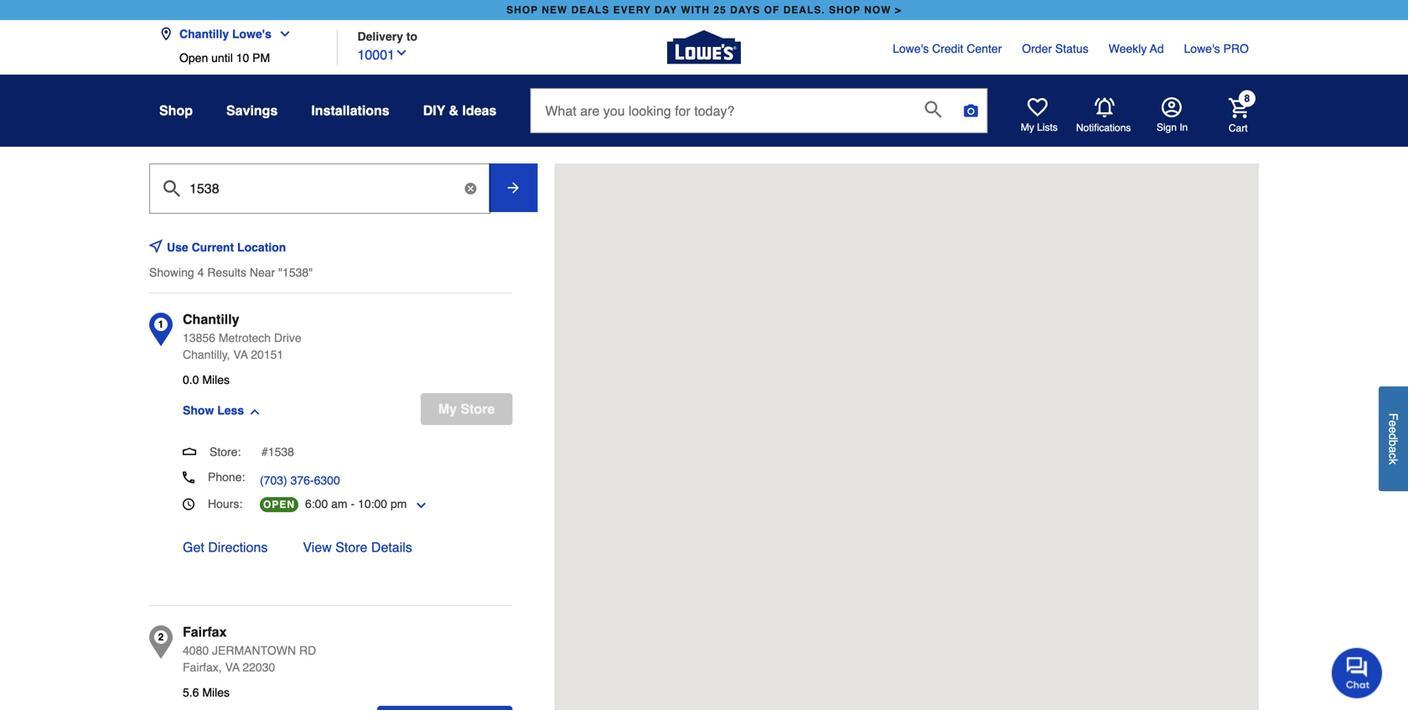 Task type: vqa. For each thing, say whether or not it's contained in the screenshot.
Notifications
yes



Task type: describe. For each thing, give the bounding box(es) containing it.
get directions link
[[183, 537, 268, 558]]

10001 button
[[358, 43, 408, 65]]

5.6
[[183, 686, 199, 699]]

d
[[1387, 434, 1401, 440]]

22030
[[243, 661, 275, 674]]

savings
[[226, 103, 278, 118]]

drive
[[274, 331, 302, 345]]

until
[[211, 51, 233, 65]]

pagoda image
[[183, 445, 196, 458]]

get
[[183, 540, 204, 555]]

ad
[[1150, 42, 1164, 55]]

:
[[239, 497, 243, 511]]

2
[[158, 631, 164, 643]]

shop new deals every day with 25 days of deals. shop now > link
[[503, 0, 905, 20]]

Search Query text field
[[531, 89, 912, 132]]

lowe's pro link
[[1184, 40, 1249, 57]]

history image
[[183, 498, 195, 510]]

lowe's for lowe's credit center
[[893, 42, 929, 55]]

(703) 376-6300 link
[[260, 472, 340, 489]]

with
[[681, 4, 710, 16]]

>
[[895, 4, 902, 16]]

20151
[[251, 348, 284, 361]]

my lists link
[[1021, 97, 1058, 134]]

lowe's for lowe's pro
[[1184, 42, 1221, 55]]

days
[[730, 4, 761, 16]]

order
[[1022, 42, 1052, 55]]

k
[[1387, 459, 1401, 465]]

open for open
[[263, 499, 295, 511]]

f e e d b a c k button
[[1379, 387, 1409, 491]]

chat invite button image
[[1332, 647, 1383, 698]]

chantilly for chantilly 13856 metrotech drive chantilly, va 20151
[[183, 311, 239, 327]]

b
[[1387, 440, 1401, 447]]

search image
[[925, 101, 942, 118]]

miles for chantilly
[[202, 373, 230, 387]]

13856
[[183, 331, 215, 345]]

in
[[1180, 122, 1188, 133]]

phone:
[[208, 470, 245, 484]]

376-
[[291, 474, 314, 487]]

arrow right image
[[505, 179, 522, 196]]

delivery to
[[358, 30, 418, 43]]

sign in button
[[1157, 97, 1188, 134]]

weekly ad
[[1109, 42, 1164, 55]]

chantilly 13856 metrotech drive chantilly, va 20151
[[183, 311, 302, 361]]

my for my lists
[[1021, 122, 1035, 133]]

10:00
[[358, 497, 387, 511]]

location
[[237, 241, 286, 254]]

chantilly for chantilly lowe's
[[179, 27, 229, 41]]

credit
[[932, 42, 964, 55]]

lowe's home improvement account image
[[1162, 97, 1182, 117]]

view store details
[[303, 540, 412, 555]]

show less
[[183, 404, 244, 417]]

diy
[[423, 103, 445, 118]]

1 e from the top
[[1387, 420, 1401, 427]]

show
[[183, 404, 214, 417]]

details
[[371, 540, 412, 555]]

my lists
[[1021, 122, 1058, 133]]

current
[[192, 241, 234, 254]]

(703) 376-6300
[[260, 474, 340, 487]]

#1538
[[262, 445, 294, 459]]

10001
[[358, 47, 395, 62]]

my store
[[438, 401, 495, 417]]

1
[[158, 319, 164, 330]]

deals.
[[784, 4, 826, 16]]

c
[[1387, 453, 1401, 459]]

location image
[[159, 27, 173, 41]]

fairfax 4080 jermantown rd fairfax, va 22030
[[183, 624, 316, 674]]

every
[[613, 4, 651, 16]]

chantilly,
[[183, 348, 230, 361]]

(703)
[[260, 474, 287, 487]]

lowe's home improvement lists image
[[1028, 97, 1048, 117]]

store for view
[[336, 540, 368, 555]]

chantilly lowe's button
[[159, 17, 298, 51]]

6300
[[314, 474, 340, 487]]

va for chantilly
[[233, 348, 248, 361]]

use
[[167, 241, 188, 254]]

am
[[331, 497, 348, 511]]

chantilly link
[[183, 309, 239, 330]]

10
[[236, 51, 249, 65]]

25
[[714, 4, 727, 16]]

metrotech
[[219, 331, 271, 345]]

4080
[[183, 644, 209, 657]]



Task type: locate. For each thing, give the bounding box(es) containing it.
fairfax link
[[183, 622, 227, 642]]

0 horizontal spatial my
[[438, 401, 457, 417]]

va inside chantilly 13856 metrotech drive chantilly, va 20151
[[233, 348, 248, 361]]

my store button
[[421, 393, 513, 425]]

pm
[[253, 51, 270, 65]]

6:00
[[305, 497, 328, 511]]

1 vertical spatial open
[[263, 499, 295, 511]]

delivery
[[358, 30, 403, 43]]

0 vertical spatial miles
[[202, 373, 230, 387]]

1 vertical spatial chantilly
[[183, 311, 239, 327]]

use current location button
[[167, 229, 313, 266]]

va for fairfax
[[225, 661, 240, 674]]

pm
[[391, 497, 407, 511]]

installations
[[311, 103, 390, 118]]

lowe's credit center
[[893, 42, 1002, 55]]

use current location
[[167, 241, 286, 254]]

get directions
[[183, 540, 268, 555]]

0 horizontal spatial chevron down image
[[272, 27, 292, 41]]

open until 10 pm
[[179, 51, 270, 65]]

1 horizontal spatial store
[[461, 401, 495, 417]]

"1538"
[[278, 266, 313, 279]]

8
[[1245, 93, 1250, 104]]

0 vertical spatial my
[[1021, 122, 1035, 133]]

gps image
[[149, 239, 163, 253]]

1 vertical spatial va
[[225, 661, 240, 674]]

lowe's up 10
[[232, 27, 272, 41]]

0 vertical spatial open
[[179, 51, 208, 65]]

pro
[[1224, 42, 1249, 55]]

phone image
[[183, 472, 195, 483]]

chevron down image inside 10001 button
[[395, 46, 408, 60]]

6:00 am - 10:00 pm
[[305, 497, 407, 511]]

&
[[449, 103, 459, 118]]

store inside button
[[461, 401, 495, 417]]

store
[[461, 401, 495, 417], [336, 540, 368, 555]]

miles
[[202, 373, 230, 387], [202, 686, 230, 699]]

my inside button
[[438, 401, 457, 417]]

0 horizontal spatial store
[[336, 540, 368, 555]]

1 horizontal spatial chevron down image
[[395, 46, 408, 60]]

2 miles from the top
[[202, 686, 230, 699]]

2 horizontal spatial lowe's
[[1184, 42, 1221, 55]]

shop new deals every day with 25 days of deals. shop now >
[[507, 4, 902, 16]]

4
[[198, 266, 204, 279]]

fairfax
[[183, 624, 227, 640]]

0.0 miles
[[183, 373, 230, 387]]

lowe's left pro at the top of page
[[1184, 42, 1221, 55]]

showing                                      4                                     results near "1538"
[[149, 266, 313, 279]]

0 horizontal spatial lowe's
[[232, 27, 272, 41]]

to
[[407, 30, 418, 43]]

camera image
[[963, 102, 980, 119]]

order status
[[1022, 42, 1089, 55]]

1 vertical spatial store
[[336, 540, 368, 555]]

0 vertical spatial store
[[461, 401, 495, 417]]

1 vertical spatial chevron down image
[[395, 46, 408, 60]]

Zip Code, City, State or Store # text field
[[156, 172, 482, 197]]

lowe's home improvement cart image
[[1229, 98, 1249, 118]]

shop
[[507, 4, 538, 16], [829, 4, 861, 16]]

lists
[[1037, 122, 1058, 133]]

lowe's home improvement notification center image
[[1095, 97, 1115, 118]]

5.6 miles
[[183, 686, 230, 699]]

1 miles from the top
[[202, 373, 230, 387]]

order status link
[[1022, 40, 1089, 57]]

e
[[1387, 420, 1401, 427], [1387, 427, 1401, 434]]

ideas
[[462, 103, 497, 118]]

f
[[1387, 413, 1401, 420]]

diy & ideas button
[[423, 96, 497, 126]]

open down (703)
[[263, 499, 295, 511]]

weekly ad link
[[1109, 40, 1164, 57]]

my
[[1021, 122, 1035, 133], [438, 401, 457, 417]]

va inside fairfax 4080 jermantown rd fairfax, va 22030
[[225, 661, 240, 674]]

near
[[250, 266, 275, 279]]

lowe's pro
[[1184, 42, 1249, 55]]

store for my
[[461, 401, 495, 417]]

lowe's credit center link
[[893, 40, 1002, 57]]

showing
[[149, 266, 194, 279]]

f e e d b a c k
[[1387, 413, 1401, 465]]

0 vertical spatial chantilly
[[179, 27, 229, 41]]

miles right '5.6'
[[202, 686, 230, 699]]

1 horizontal spatial open
[[263, 499, 295, 511]]

e up d
[[1387, 420, 1401, 427]]

cart
[[1229, 122, 1248, 134]]

-
[[351, 497, 355, 511]]

0.0
[[183, 373, 199, 387]]

shop left now
[[829, 4, 861, 16]]

1 horizontal spatial lowe's
[[893, 42, 929, 55]]

now
[[865, 4, 892, 16]]

open
[[179, 51, 208, 65], [263, 499, 295, 511]]

less
[[217, 404, 244, 417]]

view
[[303, 540, 332, 555]]

lowe's left credit
[[893, 42, 929, 55]]

1 horizontal spatial shop
[[829, 4, 861, 16]]

miles right 0.0
[[202, 373, 230, 387]]

shop
[[159, 103, 193, 118]]

va left "22030"
[[225, 661, 240, 674]]

notifications
[[1077, 122, 1131, 134]]

my for my store
[[438, 401, 457, 417]]

weekly
[[1109, 42, 1147, 55]]

1 horizontal spatial my
[[1021, 122, 1035, 133]]

chantilly up until
[[179, 27, 229, 41]]

status
[[1056, 42, 1089, 55]]

installations button
[[311, 96, 390, 126]]

store:
[[210, 445, 241, 459]]

chantilly
[[179, 27, 229, 41], [183, 311, 239, 327]]

sign in
[[1157, 122, 1188, 133]]

lowe's inside button
[[232, 27, 272, 41]]

jermantown
[[212, 644, 296, 657]]

va down metrotech
[[233, 348, 248, 361]]

0 vertical spatial va
[[233, 348, 248, 361]]

va
[[233, 348, 248, 361], [225, 661, 240, 674]]

chantilly up 13856
[[183, 311, 239, 327]]

0 vertical spatial chevron down image
[[272, 27, 292, 41]]

hours
[[208, 497, 239, 511]]

1 vertical spatial miles
[[202, 686, 230, 699]]

open for open until 10 pm
[[179, 51, 208, 65]]

chantilly lowe's
[[179, 27, 272, 41]]

diy & ideas
[[423, 103, 497, 118]]

0 horizontal spatial shop
[[507, 4, 538, 16]]

1 shop from the left
[[507, 4, 538, 16]]

sign
[[1157, 122, 1177, 133]]

e up b
[[1387, 427, 1401, 434]]

new
[[542, 4, 568, 16]]

None search field
[[530, 88, 988, 149]]

hours :
[[208, 497, 243, 511]]

results
[[207, 266, 246, 279]]

savings button
[[226, 96, 278, 126]]

chevron down image
[[272, 27, 292, 41], [395, 46, 408, 60]]

shop left new
[[507, 4, 538, 16]]

2 shop from the left
[[829, 4, 861, 16]]

1 vertical spatial my
[[438, 401, 457, 417]]

miles for fairfax
[[202, 686, 230, 699]]

open left until
[[179, 51, 208, 65]]

chantilly inside button
[[179, 27, 229, 41]]

chevron down image inside chantilly lowe's button
[[272, 27, 292, 41]]

shop button
[[159, 96, 193, 126]]

lowe's home improvement logo image
[[667, 10, 741, 84]]

0 horizontal spatial open
[[179, 51, 208, 65]]

chantilly inside chantilly 13856 metrotech drive chantilly, va 20151
[[183, 311, 239, 327]]

2 e from the top
[[1387, 427, 1401, 434]]



